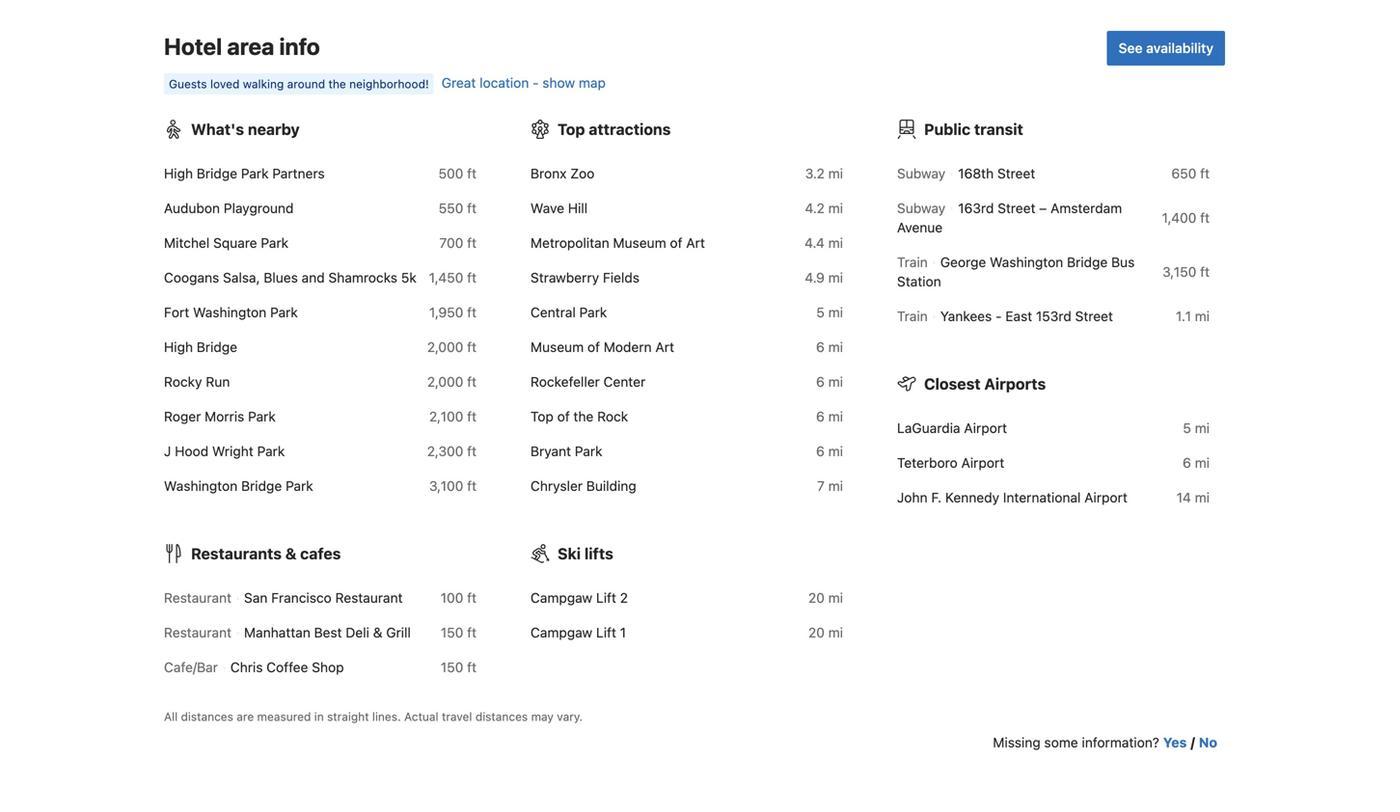 Task type: locate. For each thing, give the bounding box(es) containing it.
bridge inside george washington bridge bus station
[[1068, 254, 1108, 270]]

best
[[314, 625, 342, 641]]

1 horizontal spatial art
[[687, 235, 705, 251]]

5 mi up 14 mi
[[1184, 420, 1210, 436]]

0 horizontal spatial 5 mi
[[817, 304, 844, 320]]

6 mi for museum of modern art
[[817, 339, 844, 355]]

shop
[[312, 660, 344, 676]]

park down strawberry fields
[[580, 304, 607, 320]]

2 campgaw from the top
[[531, 625, 593, 641]]

2 150 ft from the top
[[441, 660, 477, 676]]

0 vertical spatial 5 mi
[[817, 304, 844, 320]]

travel
[[442, 710, 472, 724]]

1 vertical spatial subway
[[898, 200, 946, 216]]

/
[[1191, 735, 1196, 751]]

subway for 163rd street – amsterdam avenue
[[898, 200, 946, 216]]

mi for laguardia airport
[[1196, 420, 1210, 436]]

6 mi for rockefeller center
[[817, 374, 844, 390]]

1 train from the top
[[898, 254, 928, 270]]

0 vertical spatial -
[[533, 75, 539, 91]]

1 vertical spatial washington
[[193, 304, 267, 320]]

ft right 3,150
[[1201, 264, 1210, 280]]

1 20 mi from the top
[[809, 590, 844, 606]]

park down blues
[[270, 304, 298, 320]]

0 horizontal spatial -
[[533, 75, 539, 91]]

1 vertical spatial -
[[996, 308, 1002, 324]]

0 vertical spatial &
[[286, 545, 297, 563]]

0 vertical spatial train
[[898, 254, 928, 270]]

6 for teterboro airport
[[1184, 455, 1192, 471]]

coogans
[[164, 270, 219, 286]]

1 vertical spatial airport
[[962, 455, 1005, 471]]

- left show
[[533, 75, 539, 91]]

museum down central
[[531, 339, 584, 355]]

high up audubon
[[164, 165, 193, 181]]

street right 153rd on the top
[[1076, 308, 1114, 324]]

chris
[[231, 660, 263, 676]]

bridge for 3,100 ft
[[241, 478, 282, 494]]

0 vertical spatial 20
[[809, 590, 825, 606]]

1 150 ft from the top
[[441, 625, 477, 641]]

audubon
[[164, 200, 220, 216]]

1,950 ft
[[430, 304, 477, 320]]

george
[[941, 254, 987, 270]]

teterboro airport
[[898, 455, 1005, 471]]

2 high from the top
[[164, 339, 193, 355]]

1 vertical spatial top
[[531, 409, 554, 425]]

150 down 100
[[441, 625, 464, 641]]

see availability button
[[1108, 31, 1226, 65]]

1 vertical spatial high
[[164, 339, 193, 355]]

0 vertical spatial airport
[[965, 420, 1008, 436]]

1 vertical spatial 2,000 ft
[[427, 374, 477, 390]]

subway up avenue
[[898, 200, 946, 216]]

1 high from the top
[[164, 165, 193, 181]]

ft right 1,950
[[467, 304, 477, 320]]

mi for museum of modern art
[[829, 339, 844, 355]]

4.9
[[805, 270, 825, 286]]

150 up travel at the left of the page
[[441, 660, 464, 676]]

street inside '163rd street – amsterdam avenue'
[[998, 200, 1036, 216]]

1 horizontal spatial the
[[574, 409, 594, 425]]

cafe/bar
[[164, 660, 218, 676]]

5 mi for central park
[[817, 304, 844, 320]]

1,450
[[429, 270, 464, 286]]

street right 168th
[[998, 165, 1036, 181]]

0 vertical spatial lift
[[597, 590, 617, 606]]

airport for laguardia airport
[[965, 420, 1008, 436]]

2 subway from the top
[[898, 200, 946, 216]]

0 vertical spatial washington
[[990, 254, 1064, 270]]

150 ft down 100 ft
[[441, 625, 477, 641]]

washington for fort
[[193, 304, 267, 320]]

0 vertical spatial 2,000
[[427, 339, 464, 355]]

campgaw up campgaw lift 1
[[531, 590, 593, 606]]

&
[[286, 545, 297, 563], [373, 625, 383, 641]]

park
[[241, 165, 269, 181], [261, 235, 289, 251], [270, 304, 298, 320], [580, 304, 607, 320], [248, 409, 276, 425], [257, 443, 285, 459], [575, 443, 603, 459], [286, 478, 313, 494]]

airport up kennedy
[[962, 455, 1005, 471]]

1 vertical spatial museum
[[531, 339, 584, 355]]

0 vertical spatial 150 ft
[[441, 625, 477, 641]]

1 vertical spatial lift
[[597, 625, 617, 641]]

2,300
[[427, 443, 464, 459]]

the left rock
[[574, 409, 594, 425]]

distances right the all
[[181, 710, 234, 724]]

train up "station"
[[898, 254, 928, 270]]

1 subway from the top
[[898, 165, 946, 181]]

campgaw down the campgaw lift 2
[[531, 625, 593, 641]]

some
[[1045, 735, 1079, 751]]

rocky
[[164, 374, 202, 390]]

the
[[329, 77, 346, 91], [574, 409, 594, 425]]

0 vertical spatial 150
[[441, 625, 464, 641]]

restaurant up cafe/bar on the left
[[164, 625, 232, 641]]

top
[[558, 120, 585, 138], [531, 409, 554, 425]]

chris coffee shop
[[231, 660, 344, 676]]

0 horizontal spatial 5
[[817, 304, 825, 320]]

0 vertical spatial 2,000 ft
[[427, 339, 477, 355]]

street left –
[[998, 200, 1036, 216]]

top for top of the rock
[[531, 409, 554, 425]]

top up bryant
[[531, 409, 554, 425]]

0 vertical spatial of
[[670, 235, 683, 251]]

4.2
[[805, 200, 825, 216]]

bridge up audubon playground at the left top
[[197, 165, 237, 181]]

coffee
[[267, 660, 308, 676]]

washington inside george washington bridge bus station
[[990, 254, 1064, 270]]

ft right 500
[[467, 165, 477, 181]]

mi
[[829, 165, 844, 181], [829, 200, 844, 216], [829, 235, 844, 251], [829, 270, 844, 286], [829, 304, 844, 320], [1196, 308, 1210, 324], [829, 339, 844, 355], [829, 374, 844, 390], [829, 409, 844, 425], [1196, 420, 1210, 436], [829, 443, 844, 459], [1196, 455, 1210, 471], [829, 478, 844, 494], [1196, 490, 1210, 506], [829, 590, 844, 606], [829, 625, 844, 641]]

ft right 700
[[467, 235, 477, 251]]

2 20 from the top
[[809, 625, 825, 641]]

2,000 up 2,100
[[427, 374, 464, 390]]

2,000 ft up 2,100 ft
[[427, 374, 477, 390]]

museum
[[613, 235, 667, 251], [531, 339, 584, 355]]

mi for john f. kennedy international airport
[[1196, 490, 1210, 506]]

high for high bridge park partners
[[164, 165, 193, 181]]

& right deli
[[373, 625, 383, 641]]

2,100
[[430, 409, 464, 425]]

art for museum of modern art
[[656, 339, 675, 355]]

6 mi for top of the rock
[[817, 409, 844, 425]]

lifts
[[585, 545, 614, 563]]

washington for george
[[990, 254, 1064, 270]]

1 horizontal spatial top
[[558, 120, 585, 138]]

park up blues
[[261, 235, 289, 251]]

fields
[[603, 270, 640, 286]]

great
[[442, 75, 476, 91]]

washington down hood
[[164, 478, 238, 494]]

1 horizontal spatial -
[[996, 308, 1002, 324]]

1 vertical spatial 20 mi
[[809, 625, 844, 641]]

0 vertical spatial high
[[164, 165, 193, 181]]

san
[[244, 590, 268, 606]]

1 vertical spatial campgaw
[[531, 625, 593, 641]]

john f. kennedy international airport
[[898, 490, 1128, 506]]

& left cafes
[[286, 545, 297, 563]]

0 vertical spatial 20 mi
[[809, 590, 844, 606]]

washington bridge park
[[164, 478, 313, 494]]

-
[[533, 75, 539, 91], [996, 308, 1002, 324]]

1 2,000 from the top
[[427, 339, 464, 355]]

restaurant left san
[[164, 590, 232, 606]]

2,000 ft down 1,950 ft
[[427, 339, 477, 355]]

2 vertical spatial washington
[[164, 478, 238, 494]]

ft right 100
[[467, 590, 477, 606]]

5 down the 4.9 mi
[[817, 304, 825, 320]]

0 vertical spatial art
[[687, 235, 705, 251]]

150 ft up travel at the left of the page
[[441, 660, 477, 676]]

1 vertical spatial 5 mi
[[1184, 420, 1210, 436]]

restaurant up deli
[[335, 590, 403, 606]]

1 horizontal spatial 5
[[1184, 420, 1192, 436]]

6 mi for teterboro airport
[[1184, 455, 1210, 471]]

straight
[[327, 710, 369, 724]]

strawberry
[[531, 270, 600, 286]]

1
[[620, 625, 627, 641]]

1 vertical spatial 150 ft
[[441, 660, 477, 676]]

163rd
[[959, 200, 995, 216]]

kennedy
[[946, 490, 1000, 506]]

great location - show map link
[[442, 75, 606, 91]]

700 ft
[[440, 235, 477, 251]]

5
[[817, 304, 825, 320], [1184, 420, 1192, 436]]

0 horizontal spatial art
[[656, 339, 675, 355]]

0 vertical spatial 5
[[817, 304, 825, 320]]

2 vertical spatial airport
[[1085, 490, 1128, 506]]

neighborhood!
[[350, 77, 429, 91]]

bridge up run
[[197, 339, 237, 355]]

airport right international
[[1085, 490, 1128, 506]]

metropolitan
[[531, 235, 610, 251]]

rocky run
[[164, 374, 230, 390]]

2 2,000 ft from the top
[[427, 374, 477, 390]]

1 150 from the top
[[441, 625, 464, 641]]

park up cafes
[[286, 478, 313, 494]]

lift left 1
[[597, 625, 617, 641]]

5 for airport
[[1184, 420, 1192, 436]]

1 vertical spatial 5
[[1184, 420, 1192, 436]]

mitchel square park
[[164, 235, 289, 251]]

train down "station"
[[898, 308, 928, 324]]

0 vertical spatial street
[[998, 165, 1036, 181]]

0 horizontal spatial &
[[286, 545, 297, 563]]

1,400 ft
[[1163, 210, 1210, 226]]

train for george washington bridge bus station
[[898, 254, 928, 270]]

5 mi down the 4.9 mi
[[817, 304, 844, 320]]

0 horizontal spatial top
[[531, 409, 554, 425]]

5 mi for laguardia airport
[[1184, 420, 1210, 436]]

2,000 for run
[[427, 374, 464, 390]]

1 vertical spatial of
[[588, 339, 600, 355]]

0 horizontal spatial of
[[558, 409, 570, 425]]

0 vertical spatial subway
[[898, 165, 946, 181]]

1 2,000 ft from the top
[[427, 339, 477, 355]]

mi for chrysler building
[[829, 478, 844, 494]]

top of the rock
[[531, 409, 629, 425]]

washington down salsa,
[[193, 304, 267, 320]]

lift for 2
[[597, 590, 617, 606]]

distances left may
[[476, 710, 528, 724]]

bronx
[[531, 165, 567, 181]]

bridge left the bus
[[1068, 254, 1108, 270]]

2 train from the top
[[898, 308, 928, 324]]

100
[[441, 590, 464, 606]]

yankees - east 153rd street
[[941, 308, 1114, 324]]

2 150 from the top
[[441, 660, 464, 676]]

3.2
[[806, 165, 825, 181]]

4.4
[[805, 235, 825, 251]]

0 vertical spatial the
[[329, 77, 346, 91]]

fort
[[164, 304, 189, 320]]

0 vertical spatial campgaw
[[531, 590, 593, 606]]

ft right the 1,450
[[467, 270, 477, 286]]

0 horizontal spatial the
[[329, 77, 346, 91]]

700
[[440, 235, 464, 251]]

street for 163rd
[[998, 200, 1036, 216]]

2 20 mi from the top
[[809, 625, 844, 641]]

1 vertical spatial 150
[[441, 660, 464, 676]]

ft up 2,100 ft
[[467, 374, 477, 390]]

actual
[[404, 710, 439, 724]]

2 horizontal spatial of
[[670, 235, 683, 251]]

1 vertical spatial 20
[[809, 625, 825, 641]]

1 vertical spatial train
[[898, 308, 928, 324]]

20 mi
[[809, 590, 844, 606], [809, 625, 844, 641]]

20
[[809, 590, 825, 606], [809, 625, 825, 641]]

1 horizontal spatial museum
[[613, 235, 667, 251]]

1 horizontal spatial &
[[373, 625, 383, 641]]

the right around at the left top of the page
[[329, 77, 346, 91]]

2,000 down 1,950
[[427, 339, 464, 355]]

washington down '163rd street – amsterdam avenue' at top right
[[990, 254, 1064, 270]]

campgaw for campgaw lift 2
[[531, 590, 593, 606]]

no button
[[1200, 733, 1218, 753]]

top up bronx zoo
[[558, 120, 585, 138]]

attractions
[[589, 120, 671, 138]]

20 mi for 1
[[809, 625, 844, 641]]

5 up 14
[[1184, 420, 1192, 436]]

mi for rockefeller center
[[829, 374, 844, 390]]

partners
[[272, 165, 325, 181]]

roger
[[164, 409, 201, 425]]

1 horizontal spatial distances
[[476, 710, 528, 724]]

art
[[687, 235, 705, 251], [656, 339, 675, 355]]

bridge down wright
[[241, 478, 282, 494]]

1 horizontal spatial 5 mi
[[1184, 420, 1210, 436]]

building
[[587, 478, 637, 494]]

0 vertical spatial museum
[[613, 235, 667, 251]]

5 mi
[[817, 304, 844, 320], [1184, 420, 1210, 436]]

mitchel
[[164, 235, 210, 251]]

1 vertical spatial 2,000
[[427, 374, 464, 390]]

500 ft
[[439, 165, 477, 181]]

150 ft for chris coffee shop
[[441, 660, 477, 676]]

restaurant
[[164, 590, 232, 606], [335, 590, 403, 606], [164, 625, 232, 641]]

6 for bryant park
[[817, 443, 825, 459]]

of
[[670, 235, 683, 251], [588, 339, 600, 355], [558, 409, 570, 425]]

1.1 mi
[[1177, 308, 1210, 324]]

international
[[1004, 490, 1081, 506]]

2 vertical spatial of
[[558, 409, 570, 425]]

1 horizontal spatial of
[[588, 339, 600, 355]]

1 lift from the top
[[597, 590, 617, 606]]

closest
[[925, 375, 981, 393]]

laguardia
[[898, 420, 961, 436]]

airport down closest airports
[[965, 420, 1008, 436]]

150 for chris coffee shop
[[441, 660, 464, 676]]

0 horizontal spatial distances
[[181, 710, 234, 724]]

east
[[1006, 308, 1033, 324]]

ft right 550
[[467, 200, 477, 216]]

0 vertical spatial top
[[558, 120, 585, 138]]

subway down "public"
[[898, 165, 946, 181]]

2 lift from the top
[[597, 625, 617, 641]]

2,000 for bridge
[[427, 339, 464, 355]]

1 20 from the top
[[809, 590, 825, 606]]

ft right 3,100
[[467, 478, 477, 494]]

650
[[1172, 165, 1197, 181]]

lift left 2
[[597, 590, 617, 606]]

1 vertical spatial art
[[656, 339, 675, 355]]

high down the fort
[[164, 339, 193, 355]]

deli
[[346, 625, 370, 641]]

1 vertical spatial street
[[998, 200, 1036, 216]]

top for top attractions
[[558, 120, 585, 138]]

1 campgaw from the top
[[531, 590, 593, 606]]

museum up fields
[[613, 235, 667, 251]]

ft right 650 on the right
[[1201, 165, 1210, 181]]

art for metropolitan museum of art
[[687, 235, 705, 251]]

restaurant for san francisco restaurant
[[164, 590, 232, 606]]

rockefeller
[[531, 374, 600, 390]]

- left east
[[996, 308, 1002, 324]]

2 2,000 from the top
[[427, 374, 464, 390]]

of for art
[[588, 339, 600, 355]]



Task type: describe. For each thing, give the bounding box(es) containing it.
chrysler
[[531, 478, 583, 494]]

150 ft for manhattan best deli & grill
[[441, 625, 477, 641]]

4.2 mi
[[805, 200, 844, 216]]

street for 168th
[[998, 165, 1036, 181]]

1.1
[[1177, 308, 1192, 324]]

see availability
[[1119, 40, 1214, 56]]

hood
[[175, 443, 209, 459]]

audubon playground
[[164, 200, 294, 216]]

guests
[[169, 77, 207, 91]]

mi for teterboro airport
[[1196, 455, 1210, 471]]

francisco
[[271, 590, 332, 606]]

ft right 1,400
[[1201, 210, 1210, 226]]

3,100 ft
[[429, 478, 477, 494]]

500
[[439, 165, 464, 181]]

avenue
[[898, 219, 943, 235]]

1,400
[[1163, 210, 1197, 226]]

high for high bridge
[[164, 339, 193, 355]]

blues
[[264, 270, 298, 286]]

ft down 1,950 ft
[[467, 339, 477, 355]]

show
[[543, 75, 575, 91]]

park up chrysler building
[[575, 443, 603, 459]]

in
[[314, 710, 324, 724]]

airport for teterboro airport
[[962, 455, 1005, 471]]

cafes
[[300, 545, 341, 563]]

morris
[[205, 409, 245, 425]]

bridge for 500 ft
[[197, 165, 237, 181]]

2 distances from the left
[[476, 710, 528, 724]]

center
[[604, 374, 646, 390]]

lift for 1
[[597, 625, 617, 641]]

and
[[302, 270, 325, 286]]

hotel area info
[[164, 33, 320, 60]]

amsterdam
[[1051, 200, 1123, 216]]

strawberry fields
[[531, 270, 640, 286]]

chrysler building
[[531, 478, 637, 494]]

subway for 168th street
[[898, 165, 946, 181]]

1 vertical spatial &
[[373, 625, 383, 641]]

2,100 ft
[[430, 409, 477, 425]]

6 for museum of modern art
[[817, 339, 825, 355]]

guests loved walking around the neighborhood!
[[169, 77, 429, 91]]

550 ft
[[439, 200, 477, 216]]

650 ft
[[1172, 165, 1210, 181]]

20 mi for 2
[[809, 590, 844, 606]]

20 for campgaw lift 2
[[809, 590, 825, 606]]

info
[[279, 33, 320, 60]]

mi for bronx zoo
[[829, 165, 844, 181]]

area
[[227, 33, 275, 60]]

nearby
[[248, 120, 300, 138]]

all distances are measured in straight lines. actual travel distances may vary.
[[164, 710, 583, 724]]

shamrocks
[[329, 270, 398, 286]]

measured
[[257, 710, 311, 724]]

2,000 ft for high bridge
[[427, 339, 477, 355]]

grill
[[386, 625, 411, 641]]

4.9 mi
[[805, 270, 844, 286]]

mi for top of the rock
[[829, 409, 844, 425]]

salsa,
[[223, 270, 260, 286]]

hill
[[568, 200, 588, 216]]

168th street
[[959, 165, 1036, 181]]

metropolitan museum of art
[[531, 235, 705, 251]]

ft right 2,100
[[467, 409, 477, 425]]

bryant
[[531, 443, 571, 459]]

550
[[439, 200, 464, 216]]

mi for central park
[[829, 304, 844, 320]]

of for rock
[[558, 409, 570, 425]]

mi for wave hill
[[829, 200, 844, 216]]

central
[[531, 304, 576, 320]]

mi for campgaw lift 1
[[829, 625, 844, 641]]

mi for metropolitan museum of art
[[829, 235, 844, 251]]

bronx zoo
[[531, 165, 595, 181]]

train for yankees - east 153rd street
[[898, 308, 928, 324]]

ft up travel at the left of the page
[[467, 660, 477, 676]]

what's
[[191, 120, 244, 138]]

5k
[[401, 270, 417, 286]]

restaurant for manhattan best deli & grill
[[164, 625, 232, 641]]

163rd street – amsterdam avenue
[[898, 200, 1123, 235]]

yes
[[1164, 735, 1188, 751]]

walking
[[243, 77, 284, 91]]

vary.
[[557, 710, 583, 724]]

6 mi for bryant park
[[817, 443, 844, 459]]

manhattan best deli & grill
[[244, 625, 411, 641]]

mi for bryant park
[[829, 443, 844, 459]]

park right wright
[[257, 443, 285, 459]]

2 vertical spatial street
[[1076, 308, 1114, 324]]

playground
[[224, 200, 294, 216]]

2,000 ft for rocky run
[[427, 374, 477, 390]]

what's nearby
[[191, 120, 300, 138]]

1 vertical spatial the
[[574, 409, 594, 425]]

mi for campgaw lift 2
[[829, 590, 844, 606]]

campgaw for campgaw lift 1
[[531, 625, 593, 641]]

5 for park
[[817, 304, 825, 320]]

1 distances from the left
[[181, 710, 234, 724]]

george washington bridge bus station
[[898, 254, 1135, 289]]

3,150 ft
[[1163, 264, 1210, 280]]

6 for top of the rock
[[817, 409, 825, 425]]

high bridge
[[164, 339, 237, 355]]

3,150
[[1163, 264, 1197, 280]]

john
[[898, 490, 928, 506]]

0 horizontal spatial museum
[[531, 339, 584, 355]]

20 for campgaw lift 1
[[809, 625, 825, 641]]

museum of modern art
[[531, 339, 675, 355]]

1,950
[[430, 304, 464, 320]]

may
[[531, 710, 554, 724]]

ft down 100 ft
[[467, 625, 477, 641]]

park right the morris
[[248, 409, 276, 425]]

ski
[[558, 545, 581, 563]]

6 for rockefeller center
[[817, 374, 825, 390]]

map
[[579, 75, 606, 91]]

public transit
[[925, 120, 1024, 138]]

run
[[206, 374, 230, 390]]

mi for strawberry fields
[[829, 270, 844, 286]]

4.4 mi
[[805, 235, 844, 251]]

bryant park
[[531, 443, 603, 459]]

f.
[[932, 490, 942, 506]]

coogans salsa, blues and shamrocks 5k
[[164, 270, 417, 286]]

ski lifts
[[558, 545, 614, 563]]

hotel
[[164, 33, 222, 60]]

bus
[[1112, 254, 1135, 270]]

14
[[1177, 490, 1192, 506]]

bridge for 2,000 ft
[[197, 339, 237, 355]]

ft right the 2,300
[[467, 443, 477, 459]]

around
[[287, 77, 325, 91]]

j hood wright park
[[164, 443, 285, 459]]

public
[[925, 120, 971, 138]]

park up playground
[[241, 165, 269, 181]]

150 for manhattan best deli & grill
[[441, 625, 464, 641]]



Task type: vqa. For each thing, say whether or not it's contained in the screenshot.


